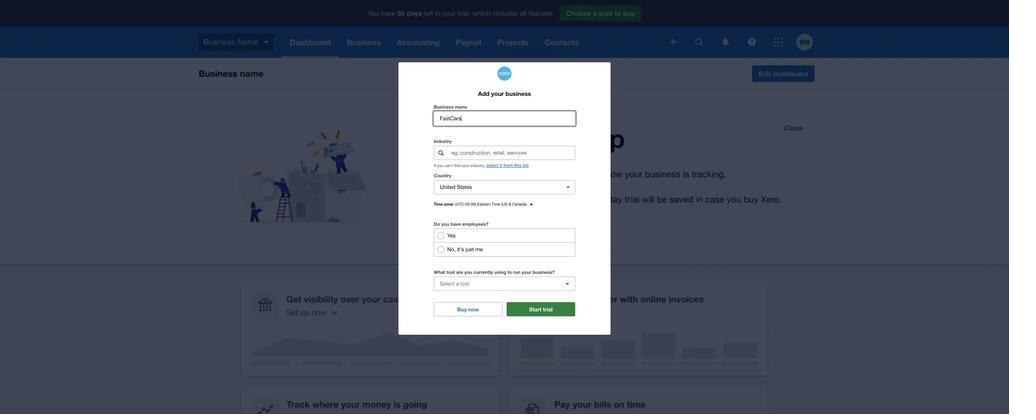 Task type: vqa. For each thing, say whether or not it's contained in the screenshot.
topmost the 'your'
yes



Task type: describe. For each thing, give the bounding box(es) containing it.
now
[[469, 306, 479, 313]]

country
[[434, 173, 452, 178]]

start trial
[[530, 306, 553, 313]]

(us
[[502, 202, 508, 206]]

if
[[434, 164, 436, 168]]

to
[[508, 269, 512, 275]]

just
[[466, 246, 474, 252]]

it
[[500, 163, 503, 168]]

Country field
[[435, 181, 559, 194]]

add your business
[[478, 90, 532, 97]]

are
[[457, 269, 464, 275]]

yes
[[448, 233, 456, 239]]

zone:
[[444, 202, 454, 206]]

business
[[434, 104, 454, 110]]

from
[[504, 163, 513, 168]]

start
[[530, 306, 542, 313]]

do you have employees?
[[434, 221, 489, 227]]

time zone: (utc-05:00) eastern time (us & canada)
[[434, 202, 527, 206]]

a
[[457, 281, 459, 287]]

search icon image
[[439, 150, 444, 156]]

what
[[434, 269, 446, 275]]

currently
[[474, 269, 493, 275]]

0 vertical spatial tool
[[447, 269, 455, 275]]

no, it's just me
[[448, 246, 483, 252]]

what tool are you currently using to run your business?
[[434, 269, 555, 275]]

&
[[509, 202, 512, 206]]

industry,
[[471, 164, 486, 168]]

have
[[451, 221, 461, 227]]

canada)
[[513, 202, 527, 206]]

select
[[487, 163, 499, 168]]



Task type: locate. For each thing, give the bounding box(es) containing it.
your right add
[[492, 90, 504, 97]]

if you can't find your industry, select it from this list
[[434, 163, 529, 168]]

industry
[[434, 138, 452, 144]]

Business name field
[[435, 112, 575, 125]]

clear image
[[562, 180, 576, 194]]

tool
[[447, 269, 455, 275], [461, 281, 470, 287]]

0 vertical spatial your
[[492, 90, 504, 97]]

05:00)
[[466, 202, 477, 206]]

start trial button
[[507, 302, 576, 317]]

buy now
[[458, 306, 479, 313]]

name
[[455, 104, 468, 110]]

tool left the are
[[447, 269, 455, 275]]

do you have employees? group
[[434, 229, 576, 257]]

find
[[455, 164, 461, 168]]

run
[[514, 269, 521, 275]]

1 vertical spatial tool
[[461, 281, 470, 287]]

eastern
[[478, 202, 491, 206]]

1 vertical spatial your
[[462, 164, 470, 168]]

1 horizontal spatial time
[[492, 202, 501, 206]]

select a tool
[[440, 281, 470, 287]]

it's
[[457, 246, 464, 252]]

1 vertical spatial you
[[442, 221, 450, 227]]

time inside time zone: (utc-05:00) eastern time (us & canada)
[[492, 202, 501, 206]]

do
[[434, 221, 440, 227]]

1 horizontal spatial tool
[[461, 281, 470, 287]]

you for have
[[442, 221, 450, 227]]

2 horizontal spatial your
[[522, 269, 532, 275]]

buy now button
[[434, 302, 503, 317]]

your right run
[[522, 269, 532, 275]]

2 vertical spatial you
[[465, 269, 473, 275]]

0 horizontal spatial tool
[[447, 269, 455, 275]]

0 horizontal spatial time
[[434, 202, 443, 206]]

0 vertical spatial you
[[437, 164, 444, 168]]

Industry field
[[451, 146, 575, 160]]

business name
[[434, 104, 468, 110]]

select
[[440, 281, 455, 287]]

your
[[492, 90, 504, 97], [462, 164, 470, 168], [522, 269, 532, 275]]

tool inside popup button
[[461, 281, 470, 287]]

trial
[[543, 306, 553, 313]]

add
[[478, 90, 490, 97]]

your inside if you can't find your industry, select it from this list
[[462, 164, 470, 168]]

this
[[515, 163, 522, 168]]

employees?
[[463, 221, 489, 227]]

buy
[[458, 306, 467, 313]]

you right the are
[[465, 269, 473, 275]]

0 horizontal spatial your
[[462, 164, 470, 168]]

time left (us
[[492, 202, 501, 206]]

business?
[[533, 269, 555, 275]]

(utc-
[[456, 202, 466, 206]]

1 horizontal spatial your
[[492, 90, 504, 97]]

using
[[495, 269, 507, 275]]

you for can't
[[437, 164, 444, 168]]

2 vertical spatial your
[[522, 269, 532, 275]]

time
[[434, 202, 443, 206], [492, 202, 501, 206]]

you right the if
[[437, 164, 444, 168]]

your right the find in the left of the page
[[462, 164, 470, 168]]

no,
[[448, 246, 456, 252]]

you right do
[[442, 221, 450, 227]]

time left zone:
[[434, 202, 443, 206]]

xero image
[[498, 66, 512, 81]]

you inside if you can't find your industry, select it from this list
[[437, 164, 444, 168]]

you
[[437, 164, 444, 168], [442, 221, 450, 227], [465, 269, 473, 275]]

can't
[[445, 164, 453, 168]]

tool right 'a'
[[461, 281, 470, 287]]

select it from this list button
[[487, 163, 529, 168]]

list
[[523, 163, 529, 168]]

me
[[476, 246, 483, 252]]

select a tool button
[[434, 277, 576, 291]]

business
[[506, 90, 532, 97]]



